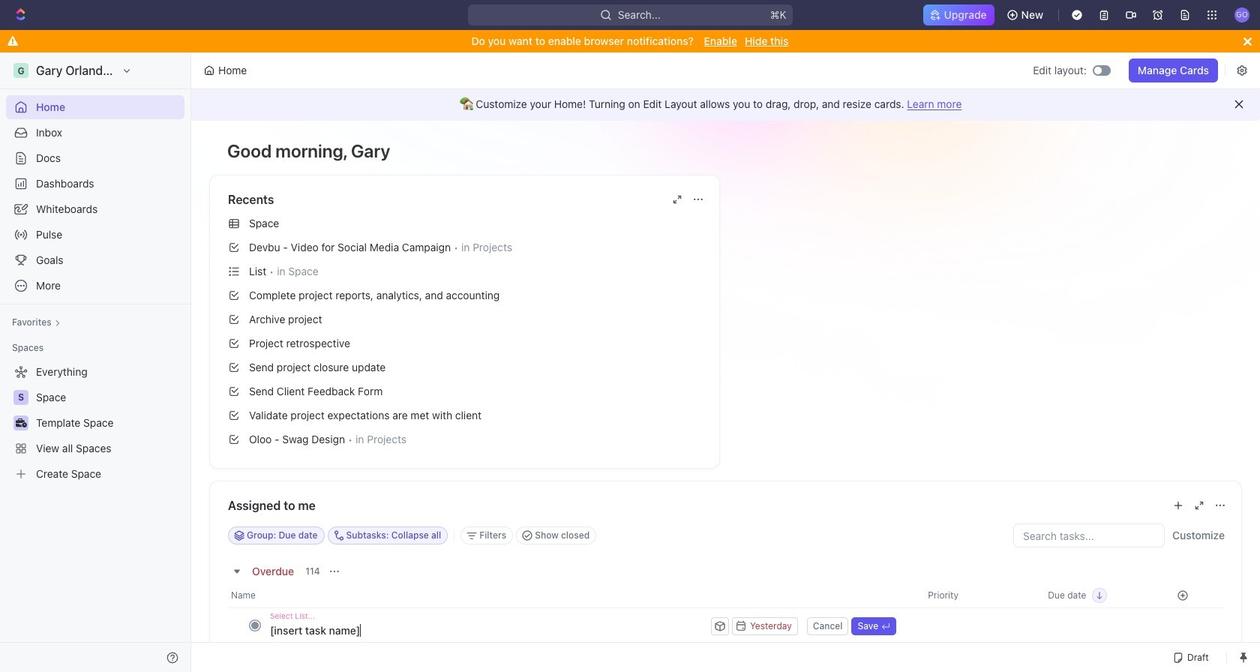 Task type: locate. For each thing, give the bounding box(es) containing it.
Search tasks... text field
[[1014, 524, 1164, 547]]

gary orlando's workspace, , element
[[14, 63, 29, 78]]

tree
[[6, 360, 185, 486]]

business time image
[[15, 419, 27, 428]]

tree inside sidebar navigation
[[6, 360, 185, 486]]

alert
[[191, 88, 1260, 121]]



Task type: vqa. For each thing, say whether or not it's contained in the screenshot.
left Create
no



Task type: describe. For each thing, give the bounding box(es) containing it.
Task name or type '/' for commands text field
[[270, 618, 708, 642]]

space, , element
[[14, 390, 29, 405]]

sidebar navigation
[[0, 53, 194, 672]]



